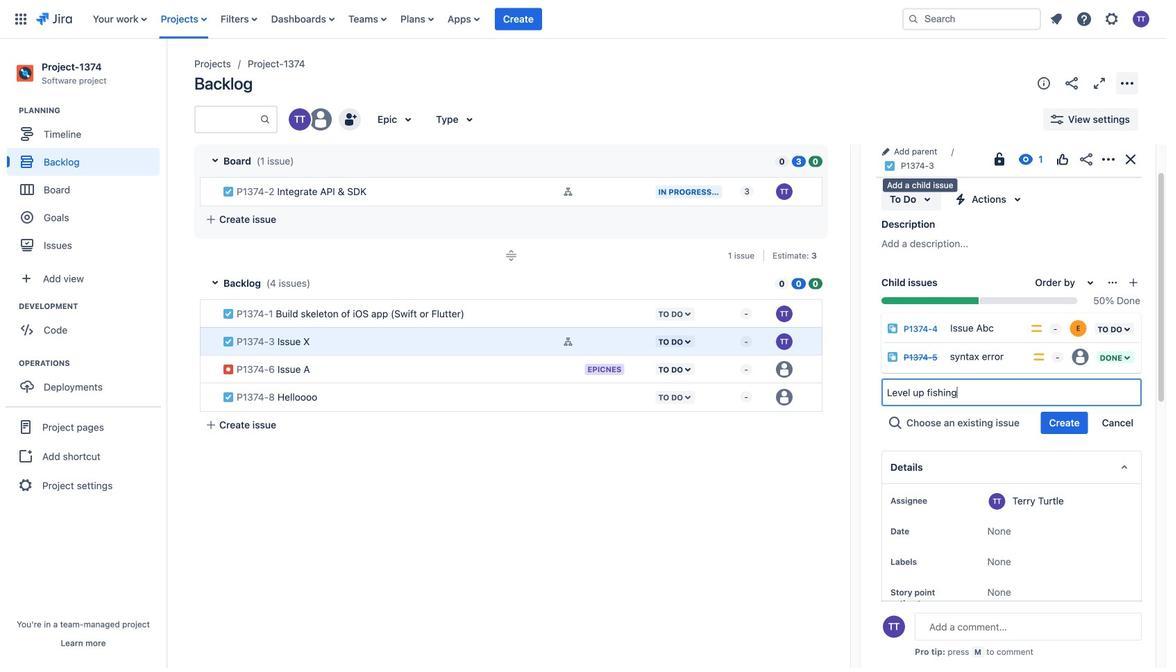 Task type: describe. For each thing, give the bounding box(es) containing it.
appswitcher icon image
[[12, 11, 29, 27]]

heading for 'operations' icon's group
[[19, 358, 166, 369]]

group for development icon
[[7, 301, 166, 348]]

What needs to be done? field
[[883, 380, 1141, 405]]

Search backlog text field
[[196, 107, 260, 132]]

sidebar navigation image
[[151, 56, 182, 83]]

priority: medium image for issue type: subtask icon
[[1030, 322, 1044, 336]]

task image
[[885, 160, 896, 171]]

heading for group for development icon
[[19, 301, 166, 312]]

help image
[[1076, 11, 1093, 27]]

priority: medium image for issue type: subtask image
[[1033, 350, 1046, 364]]

3 create issue image from the top
[[190, 319, 207, 336]]

labels pin to top. only you can see pinned fields. image
[[920, 556, 931, 567]]

1 horizontal spatial list
[[1044, 7, 1158, 32]]

vote options: no one has voted for this issue yet. image
[[1055, 151, 1071, 168]]

goal image
[[21, 211, 33, 224]]

in progress: 0 of 0 (story points) element
[[792, 277, 806, 289]]

details element
[[882, 451, 1142, 484]]

1 create issue image from the top
[[190, 169, 207, 186]]

backlog menu image
[[1119, 75, 1136, 92]]



Task type: vqa. For each thing, say whether or not it's contained in the screenshot.
Jira to the middle
no



Task type: locate. For each thing, give the bounding box(es) containing it.
0 vertical spatial priority: medium image
[[1030, 322, 1044, 336]]

group
[[7, 105, 166, 263], [7, 301, 166, 348], [7, 358, 166, 405], [6, 406, 161, 505]]

primary element
[[8, 0, 892, 39]]

close image
[[1123, 151, 1140, 168]]

0 vertical spatial heading
[[19, 105, 166, 116]]

copy link to issue image
[[932, 160, 943, 171]]

None search field
[[903, 8, 1042, 30]]

heading for group associated with planning icon
[[19, 105, 166, 116]]

2 heading from the top
[[19, 301, 166, 312]]

Search field
[[903, 8, 1042, 30]]

actions image
[[1101, 151, 1117, 168]]

add a child issue image
[[912, 154, 929, 171]]

assignee pin to top. only you can see pinned fields. image
[[931, 495, 942, 506]]

planning image
[[2, 102, 19, 119]]

in progress: 3 of 3 (story points) element
[[792, 155, 806, 167]]

operations image
[[2, 355, 19, 372]]

4 create issue image from the top
[[190, 347, 207, 364]]

create issue image
[[190, 169, 207, 186], [190, 292, 207, 308], [190, 319, 207, 336], [190, 347, 207, 364]]

create child image
[[1128, 277, 1140, 288]]

tooltip
[[883, 178, 958, 192]]

enter full screen image
[[1092, 75, 1108, 92]]

1 vertical spatial priority: medium image
[[1033, 350, 1046, 364]]

search image
[[908, 14, 919, 25]]

banner
[[0, 0, 1167, 39]]

0 horizontal spatial list
[[86, 0, 892, 39]]

development image
[[2, 298, 19, 315]]

group for planning icon
[[7, 105, 166, 263]]

1 vertical spatial heading
[[19, 301, 166, 312]]

your profile and settings image
[[1133, 11, 1150, 27]]

sidebar element
[[0, 39, 167, 668]]

1 heading from the top
[[19, 105, 166, 116]]

notifications image
[[1049, 11, 1065, 27]]

to do: 0 of 3 (story points) element
[[775, 155, 789, 167]]

issue type: subtask image
[[887, 352, 899, 363]]

view settings image
[[1049, 111, 1066, 128]]

2 vertical spatial heading
[[19, 358, 166, 369]]

no restrictions image
[[992, 151, 1008, 168]]

2 create issue image from the top
[[190, 292, 207, 308]]

done: 0 of 3 (story points) element
[[809, 155, 823, 167]]

issue type: subtask image
[[887, 323, 899, 334]]

Add a comment… field
[[915, 613, 1142, 641]]

settings image
[[1104, 11, 1121, 27]]

add people image
[[342, 111, 358, 128]]

jira image
[[36, 11, 72, 27], [36, 11, 72, 27]]

priority: medium image
[[1030, 322, 1044, 336], [1033, 350, 1046, 364]]

issue actions image
[[1108, 277, 1119, 288]]

done: 0 of 0 (story points) element
[[809, 277, 823, 289]]

list
[[86, 0, 892, 39], [1044, 7, 1158, 32]]

3 heading from the top
[[19, 358, 166, 369]]

heading
[[19, 105, 166, 116], [19, 301, 166, 312], [19, 358, 166, 369]]

to do: 0 of 0 (story points) element
[[775, 277, 789, 289]]

attach image
[[885, 154, 901, 171]]

more information about terry turtle image
[[989, 493, 1006, 510]]

list item
[[495, 0, 542, 39]]

group for 'operations' icon
[[7, 358, 166, 405]]



